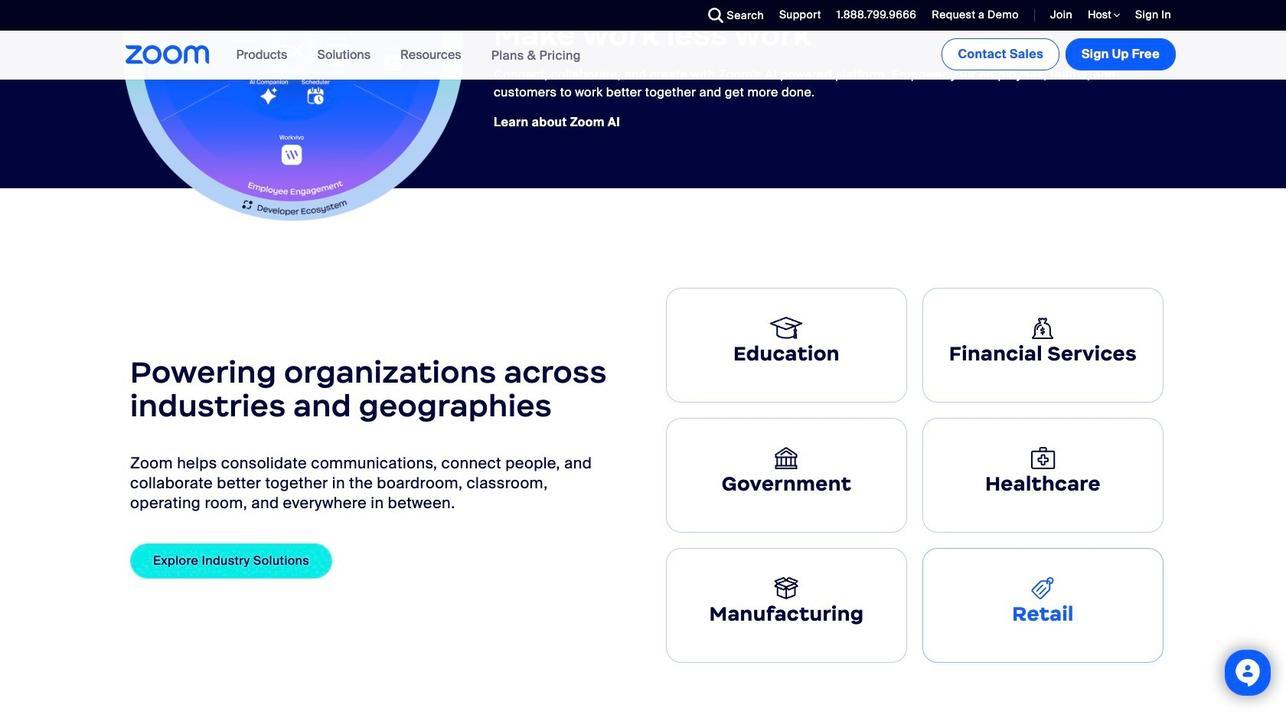 Task type: vqa. For each thing, say whether or not it's contained in the screenshot.
option group within the Recording element
no



Task type: describe. For each thing, give the bounding box(es) containing it.
meetings navigation
[[939, 31, 1180, 74]]

zoom logo image
[[126, 45, 210, 64]]



Task type: locate. For each thing, give the bounding box(es) containing it.
product information navigation
[[225, 31, 593, 80]]

banner
[[107, 31, 1180, 80]]

tab list
[[659, 280, 1172, 671]]



